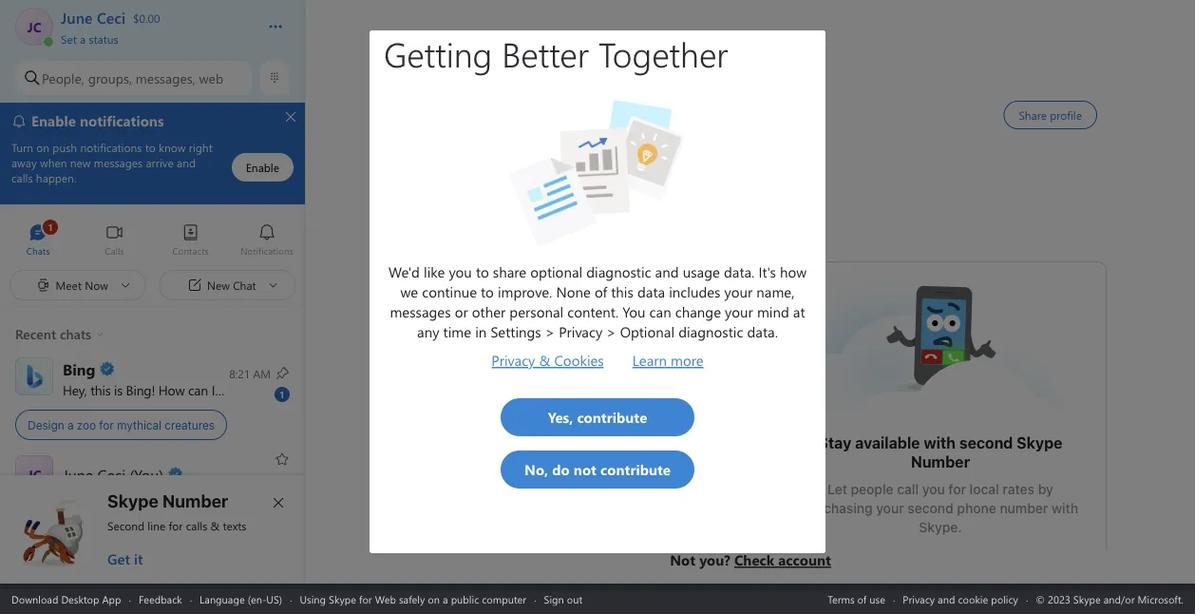 Task type: locate. For each thing, give the bounding box(es) containing it.
number up calls
[[162, 491, 228, 511]]

required.
[[561, 510, 618, 526]]

i
[[212, 380, 215, 398]]

phone
[[958, 501, 997, 516]]

0 horizontal spatial on
[[428, 592, 440, 606]]

skype number element
[[16, 491, 290, 569]]

desktop
[[61, 592, 99, 606]]

with inside stay available with second skype number
[[924, 434, 956, 452]]

with inside share the invite with anyone even if they aren't on skype. no sign ups or downloads required.
[[564, 472, 591, 488]]

1 horizontal spatial on
[[496, 491, 511, 507]]

no
[[561, 491, 579, 507]]

is
[[114, 380, 123, 398]]

skype. down invite
[[515, 491, 558, 507]]

0 vertical spatial second
[[960, 434, 1014, 452]]

feedback
[[139, 592, 182, 606]]

app
[[102, 592, 121, 606]]

skype. down phone
[[920, 520, 963, 535]]

anyone up even
[[636, 443, 689, 462]]

privacy and cookie policy link
[[904, 592, 1019, 606]]

download desktop app link
[[11, 592, 121, 606]]

share the invite with anyone even if they aren't on skype. no sign ups or downloads required.
[[455, 472, 727, 526]]

this
[[91, 380, 111, 398]]

sign out link
[[544, 592, 583, 606]]

with right available
[[924, 434, 956, 452]]

1 horizontal spatial skype.
[[920, 520, 963, 535]]

0 horizontal spatial skype.
[[515, 491, 558, 507]]

out
[[567, 592, 583, 606]]

0 vertical spatial number
[[912, 453, 971, 471]]

you
[[247, 380, 268, 398], [923, 482, 946, 497]]

or
[[639, 491, 652, 507]]

on
[[496, 491, 511, 507], [428, 592, 440, 606]]

0 horizontal spatial a
[[67, 418, 74, 431]]

you right help
[[247, 380, 268, 398]]

for inside the skype number element
[[169, 518, 183, 533]]

0 vertical spatial you
[[247, 380, 268, 398]]

0 horizontal spatial second
[[908, 501, 954, 516]]

account
[[779, 550, 832, 569]]

people, groups, messages, web button
[[15, 61, 252, 95]]

1 horizontal spatial skype
[[329, 592, 356, 606]]

use
[[870, 592, 886, 606]]

!
[[152, 380, 155, 398]]

download desktop app
[[11, 592, 121, 606]]

whosthis
[[884, 281, 943, 302]]

web
[[199, 69, 224, 87]]

1 vertical spatial you
[[923, 482, 946, 497]]

of
[[858, 592, 867, 606]]

for left web
[[359, 592, 372, 606]]

download
[[11, 592, 58, 606]]

anyone inside share the invite with anyone even if they aren't on skype. no sign ups or downloads required.
[[594, 472, 640, 488]]

1 horizontal spatial second
[[960, 434, 1014, 452]]

people
[[851, 482, 894, 497]]

terms of use link
[[828, 592, 886, 606]]

with down by
[[1052, 501, 1079, 516]]

easy meetings with anyone
[[490, 443, 689, 462]]

rates
[[1003, 482, 1035, 497]]

for left local
[[949, 482, 967, 497]]

0 vertical spatial skype
[[1017, 434, 1063, 452]]

2 horizontal spatial skype
[[1017, 434, 1063, 452]]

second down call
[[908, 501, 954, 516]]

for right line
[[169, 518, 183, 533]]

a
[[80, 31, 86, 46], [67, 418, 74, 431], [443, 592, 448, 606]]

web
[[375, 592, 396, 606]]

let people call you for local rates by purchasing your second phone number with skype.
[[803, 482, 1083, 535]]

status
[[89, 31, 118, 46]]

tab list
[[0, 215, 305, 267]]

meetings
[[528, 443, 597, 462]]

set a status button
[[61, 27, 249, 46]]

for
[[99, 418, 114, 431], [949, 482, 967, 497], [169, 518, 183, 533], [359, 592, 372, 606]]

you right call
[[923, 482, 946, 497]]

it
[[134, 550, 143, 569]]

2 horizontal spatial a
[[443, 592, 448, 606]]

1 horizontal spatial a
[[80, 31, 86, 46]]

anyone
[[636, 443, 689, 462], [594, 472, 640, 488]]

number up call
[[912, 453, 971, 471]]

with up no
[[564, 472, 591, 488]]

1 vertical spatial anyone
[[594, 472, 640, 488]]

you inside let people call you for local rates by purchasing your second phone number with skype.
[[923, 482, 946, 497]]

1 horizontal spatial number
[[912, 453, 971, 471]]

1 vertical spatial skype.
[[920, 520, 963, 535]]

on inside share the invite with anyone even if they aren't on skype. no sign ups or downloads required.
[[496, 491, 511, 507]]

1 vertical spatial second
[[908, 501, 954, 516]]

0 vertical spatial a
[[80, 31, 86, 46]]

mythical
[[117, 418, 162, 431]]

&
[[211, 518, 220, 533]]

number
[[1001, 501, 1049, 516]]

skype up second
[[107, 491, 159, 511]]

by
[[1039, 482, 1054, 497]]

number
[[912, 453, 971, 471], [162, 491, 228, 511]]

a left the zoo
[[67, 418, 74, 431]]

groups,
[[88, 69, 132, 87]]

skype.
[[515, 491, 558, 507], [920, 520, 963, 535]]

on right safely
[[428, 592, 440, 606]]

design
[[28, 418, 64, 431]]

1 vertical spatial number
[[162, 491, 228, 511]]

1 vertical spatial on
[[428, 592, 440, 606]]

easy
[[490, 443, 524, 462]]

second up local
[[960, 434, 1014, 452]]

people,
[[42, 69, 84, 87]]

skype
[[1017, 434, 1063, 452], [107, 491, 159, 511], [329, 592, 356, 606]]

messages,
[[136, 69, 196, 87]]

skype up by
[[1017, 434, 1063, 452]]

second
[[960, 434, 1014, 452], [908, 501, 954, 516]]

0 vertical spatial on
[[496, 491, 511, 507]]

line
[[148, 518, 166, 533]]

set a status
[[61, 31, 118, 46]]

0 vertical spatial skype.
[[515, 491, 558, 507]]

creatures
[[165, 418, 215, 431]]

not you? check account
[[670, 550, 832, 569]]

on down the
[[496, 491, 511, 507]]

anyone up ups
[[594, 472, 640, 488]]

1 vertical spatial skype
[[107, 491, 159, 511]]

skype right using
[[329, 592, 356, 606]]

safely
[[399, 592, 425, 606]]

a right set
[[80, 31, 86, 46]]

with
[[924, 434, 956, 452], [600, 443, 632, 462], [564, 472, 591, 488], [1052, 501, 1079, 516]]

zoo
[[77, 418, 96, 431]]

with inside let people call you for local rates by purchasing your second phone number with skype.
[[1052, 501, 1079, 516]]

skype. inside share the invite with anyone even if they aren't on skype. no sign ups or downloads required.
[[515, 491, 558, 507]]

sign
[[583, 491, 609, 507]]

1 horizontal spatial you
[[923, 482, 946, 497]]

texts
[[223, 518, 247, 533]]

even
[[643, 472, 673, 488]]

a inside button
[[80, 31, 86, 46]]

and
[[938, 592, 956, 606]]

a left public
[[443, 592, 448, 606]]

1 vertical spatial a
[[67, 418, 74, 431]]



Task type: describe. For each thing, give the bounding box(es) containing it.
sign
[[544, 592, 564, 606]]

ups
[[612, 491, 635, 507]]

for right the zoo
[[99, 418, 114, 431]]

stay available with second skype number
[[819, 434, 1067, 471]]

your
[[877, 501, 905, 516]]

can
[[188, 380, 208, 398]]

skype. inside let people call you for local rates by purchasing your second phone number with skype.
[[920, 520, 963, 535]]

available
[[856, 434, 921, 452]]

share
[[463, 472, 499, 488]]

skype number
[[107, 491, 228, 511]]

using
[[300, 592, 326, 606]]

hey,
[[63, 380, 87, 398]]

policy
[[992, 592, 1019, 606]]

privacy and cookie policy
[[904, 592, 1019, 606]]

downloads
[[655, 491, 724, 507]]

using skype for web safely on a public computer link
[[300, 592, 527, 606]]

get
[[107, 550, 130, 569]]

if
[[677, 472, 685, 488]]

check
[[735, 550, 775, 569]]

second inside let people call you for local rates by purchasing your second phone number with skype.
[[908, 501, 954, 516]]

feedback link
[[139, 592, 182, 606]]

a for set
[[80, 31, 86, 46]]

the
[[503, 472, 523, 488]]

language (en-us) link
[[200, 592, 282, 606]]

sign out
[[544, 592, 583, 606]]

how
[[159, 380, 185, 398]]

language
[[200, 592, 245, 606]]

bing
[[126, 380, 152, 398]]

language (en-us)
[[200, 592, 282, 606]]

with up ups
[[600, 443, 632, 462]]

2 vertical spatial a
[[443, 592, 448, 606]]

today?
[[271, 380, 309, 398]]

terms of use
[[828, 592, 886, 606]]

using skype for web safely on a public computer
[[300, 592, 527, 606]]

call
[[898, 482, 919, 497]]

design a zoo for mythical creatures
[[28, 418, 215, 431]]

let
[[828, 482, 848, 497]]

help
[[218, 380, 243, 398]]

terms
[[828, 592, 855, 606]]

computer
[[482, 592, 527, 606]]

stay
[[819, 434, 852, 452]]

second
[[107, 518, 145, 533]]

a for design
[[67, 418, 74, 431]]

aren't
[[455, 491, 492, 507]]

get it
[[107, 550, 143, 569]]

local
[[970, 482, 1000, 497]]

skype inside stay available with second skype number
[[1017, 434, 1063, 452]]

us)
[[267, 592, 282, 606]]

you?
[[700, 550, 731, 569]]

privacy
[[904, 592, 936, 606]]

check account link
[[735, 550, 832, 569]]

number inside stay available with second skype number
[[912, 453, 971, 471]]

purchasing
[[803, 501, 873, 516]]

they
[[688, 472, 716, 488]]

for inside let people call you for local rates by purchasing your second phone number with skype.
[[949, 482, 967, 497]]

set
[[61, 31, 77, 46]]

(en-
[[248, 592, 267, 606]]

second line for calls & texts
[[107, 518, 247, 533]]

second inside stay available with second skype number
[[960, 434, 1014, 452]]

calls
[[186, 518, 208, 533]]

0 horizontal spatial you
[[247, 380, 268, 398]]

0 horizontal spatial number
[[162, 491, 228, 511]]

public
[[451, 592, 479, 606]]

hey, this is bing ! how can i help you today?
[[63, 380, 312, 398]]

cookie
[[959, 592, 989, 606]]

2 vertical spatial skype
[[329, 592, 356, 606]]

not
[[670, 550, 696, 569]]

0 horizontal spatial skype
[[107, 491, 159, 511]]

0 vertical spatial anyone
[[636, 443, 689, 462]]

mansurfer
[[532, 291, 600, 311]]



Task type: vqa. For each thing, say whether or not it's contained in the screenshot.
the you?
yes



